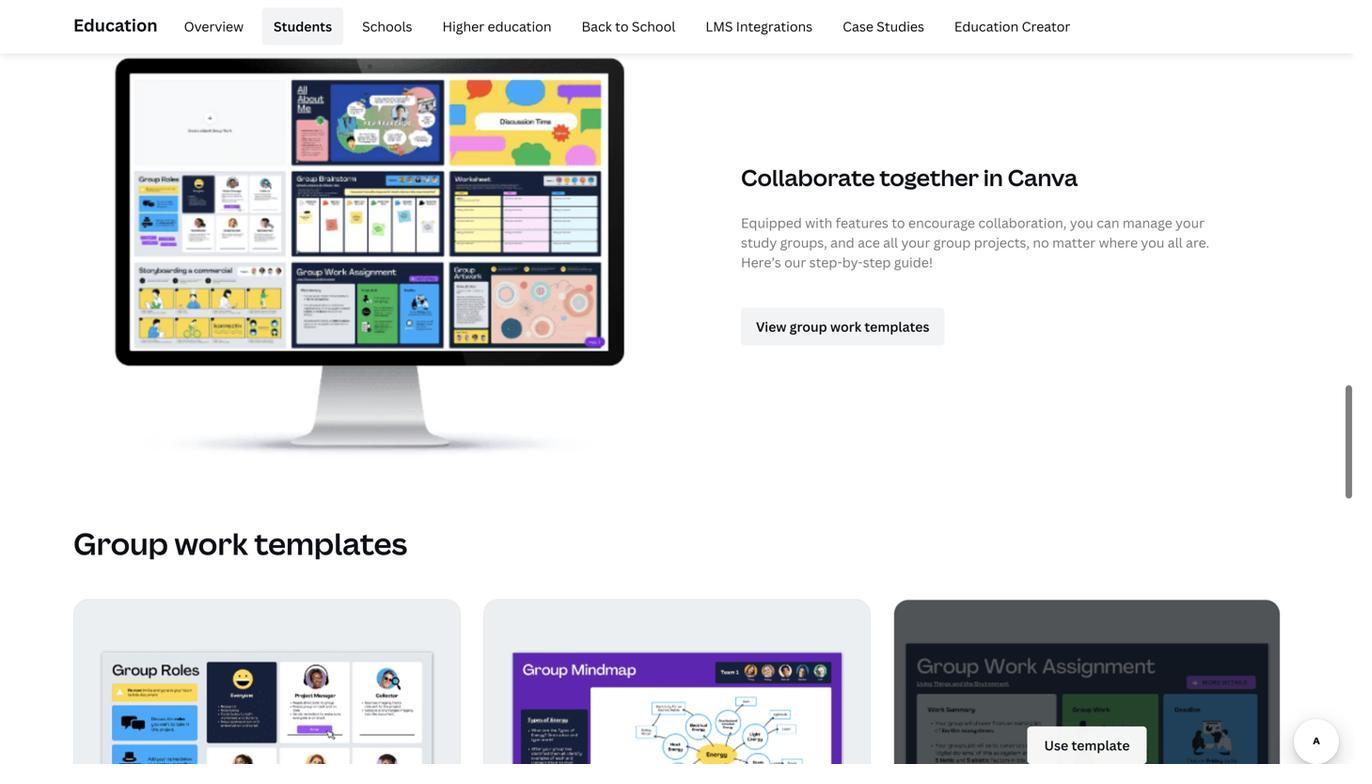 Task type: describe. For each thing, give the bounding box(es) containing it.
group
[[73, 524, 168, 565]]

higher
[[443, 17, 485, 35]]

0 vertical spatial you
[[1070, 214, 1094, 232]]

view
[[756, 318, 787, 336]]

are.
[[1186, 234, 1210, 252]]

canva
[[1008, 162, 1078, 193]]

with
[[805, 214, 833, 232]]

1 vertical spatial you
[[1141, 234, 1165, 252]]

case
[[843, 17, 874, 35]]

group roles template image
[[74, 601, 460, 765]]

education creator
[[955, 17, 1071, 35]]

schools
[[362, 17, 412, 35]]

step-
[[810, 254, 843, 271]]

back
[[582, 17, 612, 35]]

together
[[880, 162, 979, 193]]

and
[[831, 234, 855, 252]]

menu bar containing overview
[[165, 8, 1082, 45]]

group work templates
[[73, 524, 407, 565]]

back to school
[[582, 17, 676, 35]]

group work templates on desktop image
[[73, 32, 666, 477]]

overview
[[184, 17, 244, 35]]

equipped with features to encourage collaboration, you can manage your study groups, and ace all your group projects, no matter where you all are. here's our step-by-step guide!
[[741, 214, 1210, 271]]

creator
[[1022, 17, 1071, 35]]

ace
[[858, 234, 880, 252]]

where
[[1099, 234, 1138, 252]]

guide!
[[894, 254, 933, 271]]

studies
[[877, 17, 925, 35]]

equipped
[[741, 214, 802, 232]]

lms integrations
[[706, 17, 813, 35]]

case studies link
[[832, 8, 936, 45]]

back to school link
[[570, 8, 687, 45]]



Task type: locate. For each thing, give the bounding box(es) containing it.
no
[[1033, 234, 1050, 252]]

0 horizontal spatial group
[[790, 318, 827, 336]]

0 horizontal spatial your
[[902, 234, 931, 252]]

step
[[863, 254, 891, 271]]

overview link
[[173, 8, 255, 45]]

0 vertical spatial work
[[831, 318, 862, 336]]

1 horizontal spatial work
[[831, 318, 862, 336]]

matter
[[1053, 234, 1096, 252]]

our
[[785, 254, 806, 271]]

1 vertical spatial work
[[174, 524, 248, 565]]

0 horizontal spatial education
[[73, 14, 158, 37]]

encourage
[[909, 214, 975, 232]]

1 vertical spatial group
[[790, 318, 827, 336]]

0 vertical spatial templates
[[865, 318, 930, 336]]

0 horizontal spatial to
[[615, 17, 629, 35]]

1 horizontal spatial you
[[1141, 234, 1165, 252]]

projects,
[[974, 234, 1030, 252]]

higher education link
[[431, 8, 563, 45]]

0 horizontal spatial you
[[1070, 214, 1094, 232]]

1 horizontal spatial education
[[955, 17, 1019, 35]]

your up are. at top
[[1176, 214, 1205, 232]]

0 vertical spatial your
[[1176, 214, 1205, 232]]

collaborate
[[741, 162, 875, 193]]

all right ace at the right of the page
[[883, 234, 898, 252]]

you up matter
[[1070, 214, 1094, 232]]

group down 'encourage'
[[934, 234, 971, 252]]

view group work templates link
[[741, 308, 945, 346]]

groups,
[[780, 234, 828, 252]]

group work assignment template image
[[875, 586, 1299, 765]]

1 horizontal spatial group
[[934, 234, 971, 252]]

students
[[274, 17, 332, 35]]

here's
[[741, 254, 781, 271]]

school
[[632, 17, 676, 35]]

1 horizontal spatial to
[[892, 214, 905, 232]]

integrations
[[736, 17, 813, 35]]

education creator link
[[943, 8, 1082, 45]]

case studies
[[843, 17, 925, 35]]

1 horizontal spatial all
[[1168, 234, 1183, 252]]

higher education
[[443, 17, 552, 35]]

work right group
[[174, 524, 248, 565]]

lms
[[706, 17, 733, 35]]

you down 'manage'
[[1141, 234, 1165, 252]]

education for education
[[73, 14, 158, 37]]

1 horizontal spatial your
[[1176, 214, 1205, 232]]

your
[[1176, 214, 1205, 232], [902, 234, 931, 252]]

0 horizontal spatial work
[[174, 524, 248, 565]]

to right "back"
[[615, 17, 629, 35]]

study
[[741, 234, 777, 252]]

manage
[[1123, 214, 1173, 232]]

view group work templates
[[756, 318, 930, 336]]

all left are. at top
[[1168, 234, 1183, 252]]

group mindmap template image
[[484, 601, 870, 765]]

templates
[[865, 318, 930, 336], [254, 524, 407, 565]]

group
[[934, 234, 971, 252], [790, 318, 827, 336]]

1 all from the left
[[883, 234, 898, 252]]

students link
[[262, 8, 343, 45]]

by-
[[843, 254, 863, 271]]

schools link
[[351, 8, 424, 45]]

to inside equipped with features to encourage collaboration, you can manage your study groups, and ace all your group projects, no matter where you all are. here's our step-by-step guide!
[[892, 214, 905, 232]]

features
[[836, 214, 889, 232]]

0 vertical spatial group
[[934, 234, 971, 252]]

collaboration,
[[979, 214, 1067, 232]]

0 vertical spatial to
[[615, 17, 629, 35]]

menu bar
[[165, 8, 1082, 45]]

your up guide!
[[902, 234, 931, 252]]

in
[[984, 162, 1003, 193]]

education
[[488, 17, 552, 35]]

collaborate together in canva
[[741, 162, 1078, 193]]

group inside equipped with features to encourage collaboration, you can manage your study groups, and ace all your group projects, no matter where you all are. here's our step-by-step guide!
[[934, 234, 971, 252]]

can
[[1097, 214, 1120, 232]]

education for education creator
[[955, 17, 1019, 35]]

group right the view
[[790, 318, 827, 336]]

work inside view group work templates link
[[831, 318, 862, 336]]

work
[[831, 318, 862, 336], [174, 524, 248, 565]]

all
[[883, 234, 898, 252], [1168, 234, 1183, 252]]

work down the by-
[[831, 318, 862, 336]]

you
[[1070, 214, 1094, 232], [1141, 234, 1165, 252]]

to
[[615, 17, 629, 35], [892, 214, 905, 232]]

1 vertical spatial templates
[[254, 524, 407, 565]]

education
[[73, 14, 158, 37], [955, 17, 1019, 35]]

2 all from the left
[[1168, 234, 1183, 252]]

1 horizontal spatial templates
[[865, 318, 930, 336]]

0 horizontal spatial all
[[883, 234, 898, 252]]

templates inside view group work templates link
[[865, 318, 930, 336]]

1 vertical spatial to
[[892, 214, 905, 232]]

1 vertical spatial your
[[902, 234, 931, 252]]

lms integrations link
[[694, 8, 824, 45]]

to right the features
[[892, 214, 905, 232]]

0 horizontal spatial templates
[[254, 524, 407, 565]]



Task type: vqa. For each thing, say whether or not it's contained in the screenshot.
the topmost for
no



